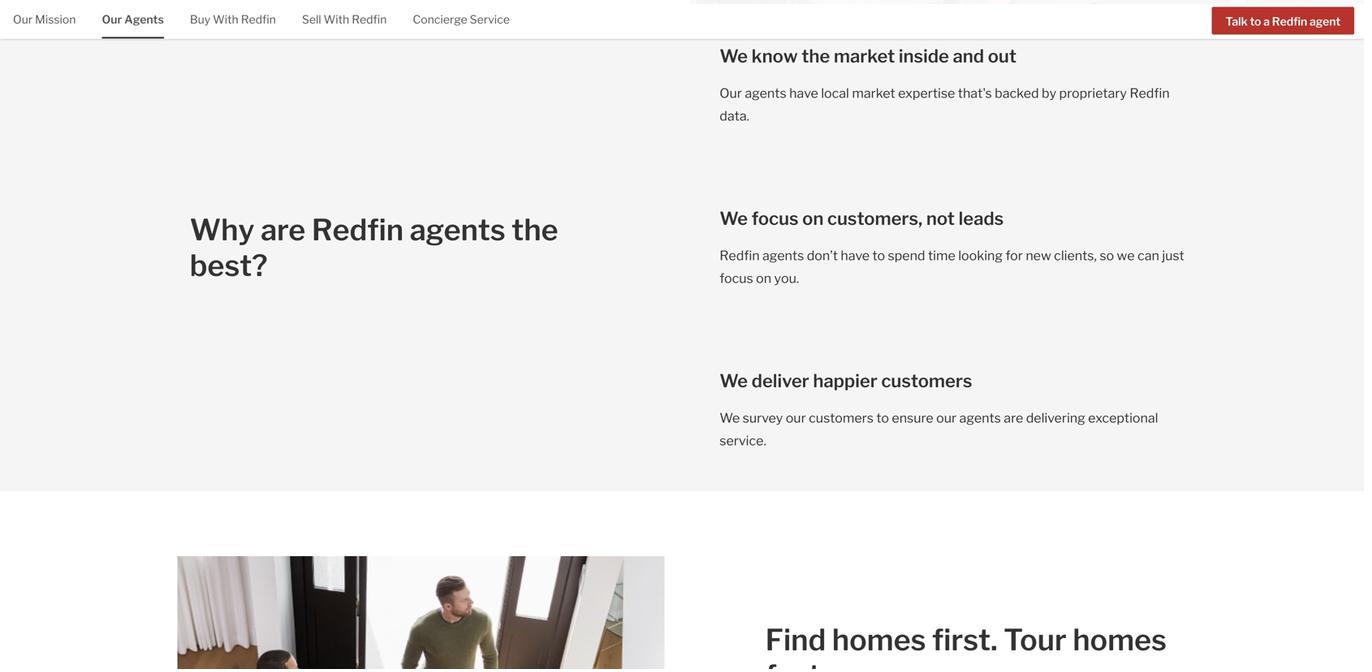Task type: describe. For each thing, give the bounding box(es) containing it.
find homes first. tour homes fast.
[[766, 622, 1167, 669]]

deliver
[[752, 370, 810, 392]]

survey
[[743, 410, 783, 426]]

on inside redfin agents don't have to spend time looking for new clients, so we can just focus on you.
[[756, 270, 772, 286]]

we focus on customers, not leads
[[720, 207, 1004, 229]]

are inside why are redfin agents the best?
[[261, 212, 306, 248]]

a for sale yard sign in front of a brick building image
[[177, 556, 665, 669]]

the inside why are redfin agents the best?
[[512, 212, 558, 248]]

we for we deliver happier customers
[[720, 370, 748, 392]]

redfin inside why are redfin agents the best?
[[312, 212, 404, 248]]

our agents have local market expertise that's backed by proprietary redfin data.
[[720, 85, 1170, 124]]

exceptional
[[1089, 410, 1159, 426]]

best?
[[190, 248, 268, 283]]

happier
[[813, 370, 878, 392]]

our for our agents
[[102, 13, 122, 26]]

our agents
[[102, 13, 164, 26]]

spend
[[888, 248, 926, 263]]

0 vertical spatial focus
[[752, 207, 799, 229]]

agent
[[1310, 14, 1341, 28]]

our for our agents have local market expertise that's backed by proprietary redfin data.
[[720, 85, 742, 101]]

inside
[[899, 45, 949, 67]]

have inside our agents have local market expertise that's backed by proprietary redfin data.
[[790, 85, 819, 101]]

our mission link
[[13, 0, 76, 37]]

agents inside we survey our customers to ensure our agents are delivering exceptional service.
[[960, 410, 1001, 426]]

customers for happier
[[882, 370, 973, 392]]

we deliver happier customers
[[720, 370, 973, 392]]

out
[[988, 45, 1017, 67]]

we know the market inside and out
[[720, 45, 1017, 67]]

redfin inside our agents have local market expertise that's backed by proprietary redfin data.
[[1130, 85, 1170, 101]]

looking
[[959, 248, 1003, 263]]

to for we deliver happier customers
[[877, 410, 889, 426]]

agents inside redfin agents don't have to spend time looking for new clients, so we can just focus on you.
[[763, 248, 804, 263]]

proprietary
[[1060, 85, 1127, 101]]

expertise
[[898, 85, 956, 101]]

know
[[752, 45, 798, 67]]

why
[[190, 212, 255, 248]]

with for sell
[[324, 13, 349, 26]]

sell
[[302, 13, 321, 26]]

we for we survey our customers to ensure our agents are delivering exceptional service.
[[720, 410, 740, 426]]

a redfin agent image
[[690, 0, 1365, 4]]

are inside we survey our customers to ensure our agents are delivering exceptional service.
[[1004, 410, 1024, 426]]

0 vertical spatial market
[[834, 45, 895, 67]]



Task type: vqa. For each thing, say whether or not it's contained in the screenshot.
the you.
yes



Task type: locate. For each thing, give the bounding box(es) containing it.
can
[[1138, 248, 1160, 263]]

we
[[1117, 248, 1135, 263]]

sell with redfin link
[[302, 0, 387, 37]]

1 vertical spatial to
[[873, 248, 885, 263]]

we
[[720, 45, 748, 67], [720, 207, 748, 229], [720, 370, 748, 392], [720, 410, 740, 426]]

not
[[927, 207, 955, 229]]

on up don't
[[803, 207, 824, 229]]

with
[[213, 13, 239, 26], [324, 13, 349, 26]]

4 we from the top
[[720, 410, 740, 426]]

redfin inside button
[[1273, 14, 1308, 28]]

are right why
[[261, 212, 306, 248]]

just
[[1163, 248, 1185, 263]]

delivering
[[1026, 410, 1086, 426]]

time
[[928, 248, 956, 263]]

for
[[1006, 248, 1023, 263]]

1 horizontal spatial are
[[1004, 410, 1024, 426]]

1 vertical spatial the
[[512, 212, 558, 248]]

2 homes from the left
[[1073, 622, 1167, 658]]

redfin agents don't have to spend time looking for new clients, so we can just focus on you.
[[720, 248, 1185, 286]]

0 vertical spatial have
[[790, 85, 819, 101]]

1 horizontal spatial with
[[324, 13, 349, 26]]

our left the mission
[[13, 13, 33, 26]]

have right don't
[[841, 248, 870, 263]]

by
[[1042, 85, 1057, 101]]

focus
[[752, 207, 799, 229], [720, 270, 754, 286]]

on left you.
[[756, 270, 772, 286]]

with right sell
[[324, 13, 349, 26]]

backed
[[995, 85, 1039, 101]]

our right ensure
[[937, 410, 957, 426]]

0 horizontal spatial our
[[786, 410, 806, 426]]

agents inside our agents have local market expertise that's backed by proprietary redfin data.
[[745, 85, 787, 101]]

market inside our agents have local market expertise that's backed by proprietary redfin data.
[[852, 85, 896, 101]]

1 horizontal spatial on
[[803, 207, 824, 229]]

homes
[[832, 622, 926, 658], [1073, 622, 1167, 658]]

clients,
[[1054, 248, 1097, 263]]

are left delivering
[[1004, 410, 1024, 426]]

1 horizontal spatial our
[[102, 13, 122, 26]]

buy
[[190, 13, 211, 26]]

leads
[[959, 207, 1004, 229]]

concierge service link
[[413, 0, 510, 37]]

first.
[[932, 622, 998, 658]]

buy with redfin link
[[190, 0, 276, 37]]

1 we from the top
[[720, 45, 748, 67]]

the
[[802, 45, 830, 67], [512, 212, 558, 248]]

we for we know the market inside and out
[[720, 45, 748, 67]]

concierge service
[[413, 13, 510, 26]]

our up data.
[[720, 85, 742, 101]]

1 vertical spatial on
[[756, 270, 772, 286]]

0 vertical spatial on
[[803, 207, 824, 229]]

talk
[[1226, 14, 1248, 28]]

to for we focus on customers, not leads
[[873, 248, 885, 263]]

don't
[[807, 248, 838, 263]]

0 horizontal spatial our
[[13, 13, 33, 26]]

1 our from the left
[[786, 410, 806, 426]]

new
[[1026, 248, 1052, 263]]

with for buy
[[213, 13, 239, 26]]

fast.
[[766, 658, 828, 669]]

market down the we know the market inside and out
[[852, 85, 896, 101]]

mission
[[35, 13, 76, 26]]

you.
[[775, 270, 799, 286]]

find
[[766, 622, 826, 658]]

1 with from the left
[[213, 13, 239, 26]]

1 vertical spatial are
[[1004, 410, 1024, 426]]

0 vertical spatial customers
[[882, 370, 973, 392]]

agents
[[124, 13, 164, 26]]

0 vertical spatial to
[[1250, 14, 1262, 28]]

0 horizontal spatial have
[[790, 85, 819, 101]]

2 vertical spatial to
[[877, 410, 889, 426]]

to inside redfin agents don't have to spend time looking for new clients, so we can just focus on you.
[[873, 248, 885, 263]]

we survey our customers to ensure our agents are delivering exceptional service.
[[720, 410, 1159, 449]]

concierge
[[413, 13, 468, 26]]

have inside redfin agents don't have to spend time looking for new clients, so we can just focus on you.
[[841, 248, 870, 263]]

customers,
[[828, 207, 923, 229]]

focus left you.
[[720, 270, 754, 286]]

0 horizontal spatial customers
[[809, 410, 874, 426]]

customers inside we survey our customers to ensure our agents are delivering exceptional service.
[[809, 410, 874, 426]]

we inside we survey our customers to ensure our agents are delivering exceptional service.
[[720, 410, 740, 426]]

to
[[1250, 14, 1262, 28], [873, 248, 885, 263], [877, 410, 889, 426]]

redfin inside redfin agents don't have to spend time looking for new clients, so we can just focus on you.
[[720, 248, 760, 263]]

0 horizontal spatial on
[[756, 270, 772, 286]]

to left spend
[[873, 248, 885, 263]]

0 horizontal spatial the
[[512, 212, 558, 248]]

agents
[[745, 85, 787, 101], [410, 212, 506, 248], [763, 248, 804, 263], [960, 410, 1001, 426]]

1 horizontal spatial customers
[[882, 370, 973, 392]]

tour
[[1004, 622, 1067, 658]]

agents inside why are redfin agents the best?
[[410, 212, 506, 248]]

our mission
[[13, 13, 76, 26]]

a
[[1264, 14, 1270, 28]]

ensure
[[892, 410, 934, 426]]

have left local
[[790, 85, 819, 101]]

to left ensure
[[877, 410, 889, 426]]

1 vertical spatial focus
[[720, 270, 754, 286]]

buy with redfin
[[190, 13, 276, 26]]

1 horizontal spatial our
[[937, 410, 957, 426]]

our inside our agents have local market expertise that's backed by proprietary redfin data.
[[720, 85, 742, 101]]

our inside 'link'
[[13, 13, 33, 26]]

our
[[786, 410, 806, 426], [937, 410, 957, 426]]

customers
[[882, 370, 973, 392], [809, 410, 874, 426]]

0 horizontal spatial homes
[[832, 622, 926, 658]]

3 we from the top
[[720, 370, 748, 392]]

customers up ensure
[[882, 370, 973, 392]]

talk to a redfin agent button
[[1212, 7, 1355, 34]]

1 horizontal spatial the
[[802, 45, 830, 67]]

to left a
[[1250, 14, 1262, 28]]

focus up you.
[[752, 207, 799, 229]]

we for we focus on customers, not leads
[[720, 207, 748, 229]]

local
[[821, 85, 850, 101]]

our
[[13, 13, 33, 26], [102, 13, 122, 26], [720, 85, 742, 101]]

focus inside redfin agents don't have to spend time looking for new clients, so we can just focus on you.
[[720, 270, 754, 286]]

why are redfin agents the best?
[[190, 212, 558, 283]]

0 vertical spatial are
[[261, 212, 306, 248]]

that's
[[958, 85, 992, 101]]

have
[[790, 85, 819, 101], [841, 248, 870, 263]]

to inside we survey our customers to ensure our agents are delivering exceptional service.
[[877, 410, 889, 426]]

2 our from the left
[[937, 410, 957, 426]]

2 horizontal spatial our
[[720, 85, 742, 101]]

1 horizontal spatial homes
[[1073, 622, 1167, 658]]

1 horizontal spatial have
[[841, 248, 870, 263]]

0 horizontal spatial with
[[213, 13, 239, 26]]

customers down happier at the right of the page
[[809, 410, 874, 426]]

market up local
[[834, 45, 895, 67]]

with right the "buy"
[[213, 13, 239, 26]]

2 with from the left
[[324, 13, 349, 26]]

data.
[[720, 108, 750, 124]]

1 homes from the left
[[832, 622, 926, 658]]

on
[[803, 207, 824, 229], [756, 270, 772, 286]]

talk to a redfin agent
[[1226, 14, 1341, 28]]

to inside button
[[1250, 14, 1262, 28]]

our for our mission
[[13, 13, 33, 26]]

customers for our
[[809, 410, 874, 426]]

our agents link
[[102, 0, 164, 37]]

0 horizontal spatial are
[[261, 212, 306, 248]]

1 vertical spatial market
[[852, 85, 896, 101]]

0 vertical spatial the
[[802, 45, 830, 67]]

our left agents
[[102, 13, 122, 26]]

1 vertical spatial have
[[841, 248, 870, 263]]

2 we from the top
[[720, 207, 748, 229]]

redfin
[[241, 13, 276, 26], [352, 13, 387, 26], [1273, 14, 1308, 28], [1130, 85, 1170, 101], [312, 212, 404, 248], [720, 248, 760, 263]]

are
[[261, 212, 306, 248], [1004, 410, 1024, 426]]

1 vertical spatial customers
[[809, 410, 874, 426]]

service.
[[720, 433, 767, 449]]

our right survey
[[786, 410, 806, 426]]

market
[[834, 45, 895, 67], [852, 85, 896, 101]]

sell with redfin
[[302, 13, 387, 26]]

so
[[1100, 248, 1115, 263]]

service
[[470, 13, 510, 26]]

and
[[953, 45, 985, 67]]



